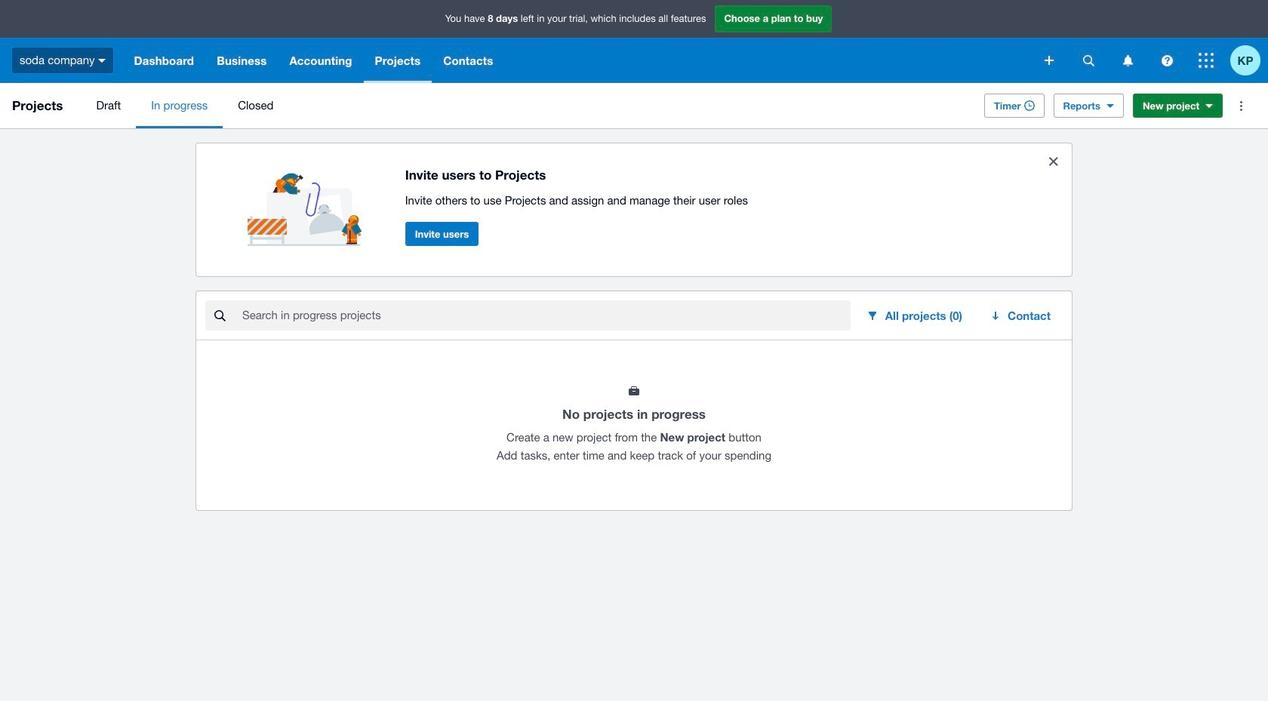 Task type: describe. For each thing, give the bounding box(es) containing it.
1 horizontal spatial svg image
[[1045, 56, 1054, 65]]

clear image
[[1039, 146, 1069, 177]]



Task type: locate. For each thing, give the bounding box(es) containing it.
svg image
[[1045, 56, 1054, 65], [99, 59, 106, 62]]

svg image
[[1199, 53, 1214, 68], [1083, 55, 1094, 66], [1123, 55, 1133, 66], [1162, 55, 1173, 66]]

invite users to projects image
[[248, 156, 369, 246]]

banner
[[0, 0, 1268, 83]]

0 horizontal spatial svg image
[[99, 59, 106, 62]]

Search in progress projects search field
[[241, 301, 851, 330]]

more options image
[[1226, 91, 1256, 121]]



Task type: vqa. For each thing, say whether or not it's contained in the screenshot.
Print
no



